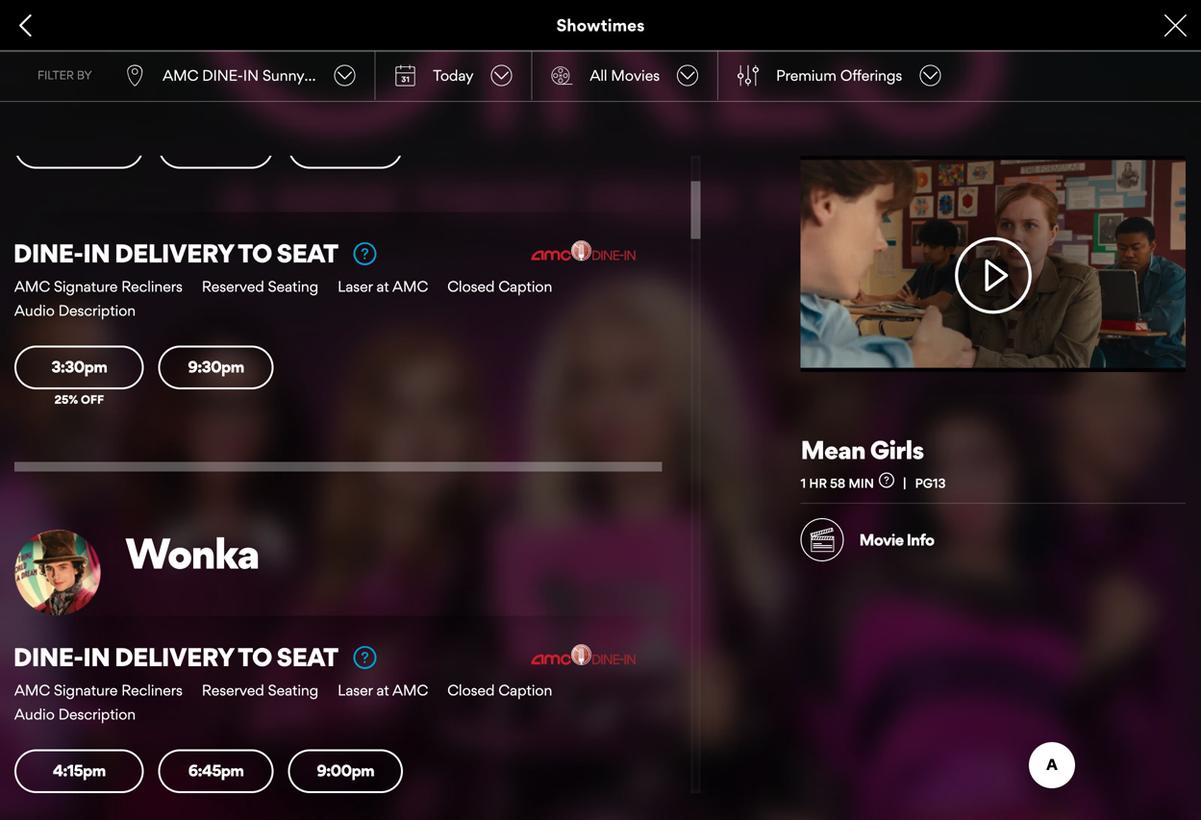 Task type: describe. For each thing, give the bounding box(es) containing it.
reserved seating for 9:30pm
[[202, 277, 319, 295]]

6:45pm
[[188, 762, 244, 781]]

laser at amc for 9:30pm
[[338, 277, 428, 295]]

recliners for 6:45pm
[[121, 682, 183, 699]]

filter by
[[38, 68, 92, 82]]

offerings
[[841, 66, 903, 84]]

6:45pm button
[[158, 750, 274, 794]]

in
[[243, 66, 259, 84]]

58
[[831, 476, 846, 491]]

premium offerings
[[777, 66, 903, 84]]

info
[[907, 531, 935, 550]]

min
[[849, 476, 875, 491]]

laser for 9:30pm
[[338, 277, 373, 295]]

amc signature recliners for 6:45pm
[[14, 682, 183, 699]]

3:30pm
[[51, 357, 107, 376]]

audio for 6:45pm
[[14, 706, 55, 724]]

wonka link
[[125, 528, 663, 579]]

1 hr 58 min button
[[801, 473, 916, 491]]

today
[[433, 66, 474, 84]]

more information about image
[[879, 473, 895, 488]]

caption for 6:45pm
[[499, 682, 553, 699]]

delivery for 6:45pm
[[115, 642, 234, 673]]

4:15pm button
[[14, 750, 144, 794]]

9:30pm
[[188, 357, 244, 376]]

seat for 9:30pm
[[277, 238, 338, 269]]

reserved for 9:30pm
[[202, 277, 264, 295]]

seating for 6:45pm
[[268, 682, 319, 699]]

pg13
[[916, 476, 946, 491]]

audio for 9:30pm
[[14, 301, 55, 319]]

signature for 6:45pm
[[54, 682, 118, 699]]

laser at amc for 6:45pm
[[338, 682, 428, 699]]

to for 9:30pm
[[238, 238, 272, 269]]

signature for 9:30pm
[[54, 277, 118, 295]]

mean
[[801, 435, 866, 466]]

dine- for 6:45pm
[[13, 642, 83, 673]]

at for 6:45pm
[[377, 682, 389, 699]]

reserved for 6:45pm
[[202, 682, 264, 699]]



Task type: locate. For each thing, give the bounding box(es) containing it.
1 reserved seating from the top
[[202, 277, 319, 295]]

reserved up 6:45pm
[[202, 682, 264, 699]]

closed caption audio description up '9:30pm'
[[14, 277, 553, 319]]

12
[[335, 66, 350, 84]]

closed caption audio description
[[14, 277, 553, 319], [14, 682, 553, 724]]

0 vertical spatial delivery
[[115, 238, 234, 269]]

amc signature recliners for 9:30pm
[[14, 277, 183, 295]]

1 vertical spatial amc signature recliners
[[14, 682, 183, 699]]

all
[[590, 66, 608, 84]]

amc signature recliners
[[14, 277, 183, 295], [14, 682, 183, 699]]

closed caption audio description for 6:45pm
[[14, 682, 553, 724]]

reserved seating up '9:30pm'
[[202, 277, 319, 295]]

seating for 9:30pm
[[268, 277, 319, 295]]

description for 9:30pm
[[58, 301, 136, 319]]

movie info button
[[801, 519, 935, 562]]

1 seating from the top
[[268, 277, 319, 295]]

laser at amc
[[338, 277, 428, 295], [338, 682, 428, 699]]

0 vertical spatial laser at amc
[[338, 277, 428, 295]]

1 closed from the top
[[448, 277, 495, 295]]

9:00pm button
[[288, 750, 403, 794]]

0 vertical spatial amc signature recliners
[[14, 277, 183, 295]]

2 laser at amc from the top
[[338, 682, 428, 699]]

mean girls
[[801, 435, 924, 466]]

1 vertical spatial recliners
[[121, 682, 183, 699]]

laser for 6:45pm
[[338, 682, 373, 699]]

2 more information about dine-in delivery to seat image from the top
[[354, 647, 377, 670]]

closed caption audio description up 9:00pm
[[14, 682, 553, 724]]

amc signature recliners up 3:30pm
[[14, 277, 183, 295]]

2 in from the top
[[83, 642, 110, 673]]

0 vertical spatial seating
[[268, 277, 319, 295]]

1 audio from the top
[[14, 301, 55, 319]]

1 vertical spatial in
[[83, 642, 110, 673]]

2 at from the top
[[377, 682, 389, 699]]

closed for 9:30pm
[[448, 277, 495, 295]]

0 vertical spatial caption
[[499, 277, 553, 295]]

1 vertical spatial seating
[[268, 682, 319, 699]]

1 more information about dine-in delivery to seat image from the top
[[354, 242, 377, 265]]

girls
[[871, 435, 924, 466]]

1 vertical spatial audio
[[14, 706, 55, 724]]

caption
[[499, 277, 553, 295], [499, 682, 553, 699]]

1 caption from the top
[[499, 277, 553, 295]]

dine-in delivery to seat for 9:30pm
[[13, 238, 338, 269]]

showtimes
[[557, 15, 645, 36]]

2 laser from the top
[[338, 682, 373, 699]]

2 caption from the top
[[499, 682, 553, 699]]

reserved seating
[[202, 277, 319, 295], [202, 682, 319, 699]]

1 vertical spatial signature
[[54, 682, 118, 699]]

description up 4:15pm at the bottom left of page
[[58, 706, 136, 724]]

off
[[81, 393, 104, 407]]

recliners for 9:30pm
[[121, 277, 183, 295]]

to
[[238, 238, 272, 269], [238, 642, 272, 673]]

0 vertical spatial dine-in delivery to seat
[[13, 238, 338, 269]]

1 amc signature recliners from the top
[[14, 277, 183, 295]]

0 vertical spatial signature
[[54, 277, 118, 295]]

1
[[801, 476, 806, 491]]

all movies
[[590, 66, 660, 84]]

filter
[[38, 68, 74, 82]]

0 vertical spatial at
[[377, 277, 389, 295]]

closed for 6:45pm
[[448, 682, 495, 699]]

1 vertical spatial to
[[238, 642, 272, 673]]

2 description from the top
[[58, 706, 136, 724]]

1 laser at amc from the top
[[338, 277, 428, 295]]

movie
[[860, 531, 904, 550]]

delivery for 9:30pm
[[115, 238, 234, 269]]

0 vertical spatial audio
[[14, 301, 55, 319]]

1 vertical spatial dine-
[[13, 642, 83, 673]]

in
[[83, 238, 110, 269], [83, 642, 110, 673]]

0 vertical spatial more information about dine-in delivery to seat image
[[354, 242, 377, 265]]

sunnyvale
[[263, 66, 331, 84]]

dine-in delivery to seat
[[13, 238, 338, 269], [13, 642, 338, 673]]

2 audio from the top
[[14, 706, 55, 724]]

reserved seating up 6:45pm
[[202, 682, 319, 699]]

2 recliners from the top
[[121, 682, 183, 699]]

0 vertical spatial dine-
[[13, 238, 83, 269]]

delivery
[[115, 238, 234, 269], [115, 642, 234, 673]]

audio up 3:30pm
[[14, 301, 55, 319]]

hr
[[810, 476, 827, 491]]

1 laser from the top
[[338, 277, 373, 295]]

reserved
[[202, 277, 264, 295], [202, 682, 264, 699]]

1 recliners from the top
[[121, 277, 183, 295]]

3:30pm button
[[14, 346, 144, 389]]

audio
[[14, 301, 55, 319], [14, 706, 55, 724]]

more information about dine-in delivery to seat image for 9:30pm
[[354, 242, 377, 265]]

2 to from the top
[[238, 642, 272, 673]]

1 vertical spatial seat
[[277, 642, 338, 673]]

signature up 4:15pm at the bottom left of page
[[54, 682, 118, 699]]

dine-
[[202, 66, 243, 84]]

in for 9:30pm
[[83, 238, 110, 269]]

seat
[[277, 238, 338, 269], [277, 642, 338, 673]]

at
[[377, 277, 389, 295], [377, 682, 389, 699]]

1 delivery from the top
[[115, 238, 234, 269]]

filter by element
[[738, 65, 759, 86]]

signature up 3:30pm
[[54, 277, 118, 295]]

2 dine- from the top
[[13, 642, 83, 673]]

movies
[[611, 66, 660, 84]]

description
[[58, 301, 136, 319], [58, 706, 136, 724]]

more information about dine-in delivery to seat image for 6:45pm
[[354, 647, 377, 670]]

description for 6:45pm
[[58, 706, 136, 724]]

1 in from the top
[[83, 238, 110, 269]]

amc
[[163, 66, 199, 84], [14, 277, 50, 295], [393, 277, 428, 295], [14, 682, 50, 699], [393, 682, 428, 699]]

1 vertical spatial closed caption audio description
[[14, 682, 553, 724]]

1 vertical spatial laser
[[338, 682, 373, 699]]

1 to from the top
[[238, 238, 272, 269]]

1 dine- from the top
[[13, 238, 83, 269]]

2 reserved from the top
[[202, 682, 264, 699]]

0 vertical spatial laser
[[338, 277, 373, 295]]

2 seating from the top
[[268, 682, 319, 699]]

2 delivery from the top
[[115, 642, 234, 673]]

laser
[[338, 277, 373, 295], [338, 682, 373, 699]]

1 closed caption audio description from the top
[[14, 277, 553, 319]]

1 vertical spatial laser at amc
[[338, 682, 428, 699]]

dine-in delivery to seat for 6:45pm
[[13, 642, 338, 673]]

0 vertical spatial recliners
[[121, 277, 183, 295]]

premium
[[777, 66, 837, 84]]

more information about dine-in delivery to seat image
[[354, 242, 377, 265], [354, 647, 377, 670]]

reserved seating for 6:45pm
[[202, 682, 319, 699]]

2 closed from the top
[[448, 682, 495, 699]]

to for 6:45pm
[[238, 642, 272, 673]]

1 description from the top
[[58, 301, 136, 319]]

recliners
[[121, 277, 183, 295], [121, 682, 183, 699]]

1 vertical spatial reserved seating
[[202, 682, 319, 699]]

by
[[77, 68, 92, 82]]

description up 3:30pm
[[58, 301, 136, 319]]

0 vertical spatial reserved seating
[[202, 277, 319, 295]]

1 reserved from the top
[[202, 277, 264, 295]]

1 signature from the top
[[54, 277, 118, 295]]

seating
[[268, 277, 319, 295], [268, 682, 319, 699]]

seat for 6:45pm
[[277, 642, 338, 673]]

0 vertical spatial seat
[[277, 238, 338, 269]]

1 vertical spatial reserved
[[202, 682, 264, 699]]

reserved up '9:30pm'
[[202, 277, 264, 295]]

closed
[[448, 277, 495, 295], [448, 682, 495, 699]]

0 vertical spatial to
[[238, 238, 272, 269]]

1 vertical spatial more information about dine-in delivery to seat image
[[354, 647, 377, 670]]

25%
[[54, 393, 78, 407]]

4:15pm
[[53, 762, 106, 781]]

play trailer for mean girls image
[[801, 156, 1186, 373], [932, 237, 1055, 314]]

close this dialog image
[[1168, 762, 1187, 781]]

9:00pm
[[317, 762, 374, 781]]

signature
[[54, 277, 118, 295], [54, 682, 118, 699]]

0 vertical spatial reserved
[[202, 277, 264, 295]]

0 vertical spatial description
[[58, 301, 136, 319]]

0 vertical spatial closed caption audio description
[[14, 277, 553, 319]]

dine-
[[13, 238, 83, 269], [13, 642, 83, 673]]

2 amc signature recliners from the top
[[14, 682, 183, 699]]

amc dine-in sunnyvale 12
[[163, 66, 350, 84]]

1 vertical spatial closed
[[448, 682, 495, 699]]

1 vertical spatial delivery
[[115, 642, 234, 673]]

9:30pm button
[[158, 346, 274, 389]]

wonka
[[125, 528, 259, 579]]

1 hr 58 min
[[801, 476, 875, 491]]

closed caption audio description for 9:30pm
[[14, 277, 553, 319]]

2 signature from the top
[[54, 682, 118, 699]]

1 at from the top
[[377, 277, 389, 295]]

at for 9:30pm
[[377, 277, 389, 295]]

1 dine-in delivery to seat from the top
[[13, 238, 338, 269]]

1 seat from the top
[[277, 238, 338, 269]]

audio up 4:15pm at the bottom left of page
[[14, 706, 55, 724]]

2 seat from the top
[[277, 642, 338, 673]]

2 dine-in delivery to seat from the top
[[13, 642, 338, 673]]

0 vertical spatial closed
[[448, 277, 495, 295]]

0 vertical spatial in
[[83, 238, 110, 269]]

1 vertical spatial at
[[377, 682, 389, 699]]

1 vertical spatial description
[[58, 706, 136, 724]]

movie info
[[860, 531, 935, 550]]

1 vertical spatial caption
[[499, 682, 553, 699]]

1 vertical spatial dine-in delivery to seat
[[13, 642, 338, 673]]

caption for 9:30pm
[[499, 277, 553, 295]]

2 reserved seating from the top
[[202, 682, 319, 699]]

dine- for 9:30pm
[[13, 238, 83, 269]]

2 closed caption audio description from the top
[[14, 682, 553, 724]]

25% off
[[54, 393, 104, 407]]

amc signature recliners up 4:15pm at the bottom left of page
[[14, 682, 183, 699]]

in for 6:45pm
[[83, 642, 110, 673]]



Task type: vqa. For each thing, say whether or not it's contained in the screenshot.
MORE within BUTTON
no



